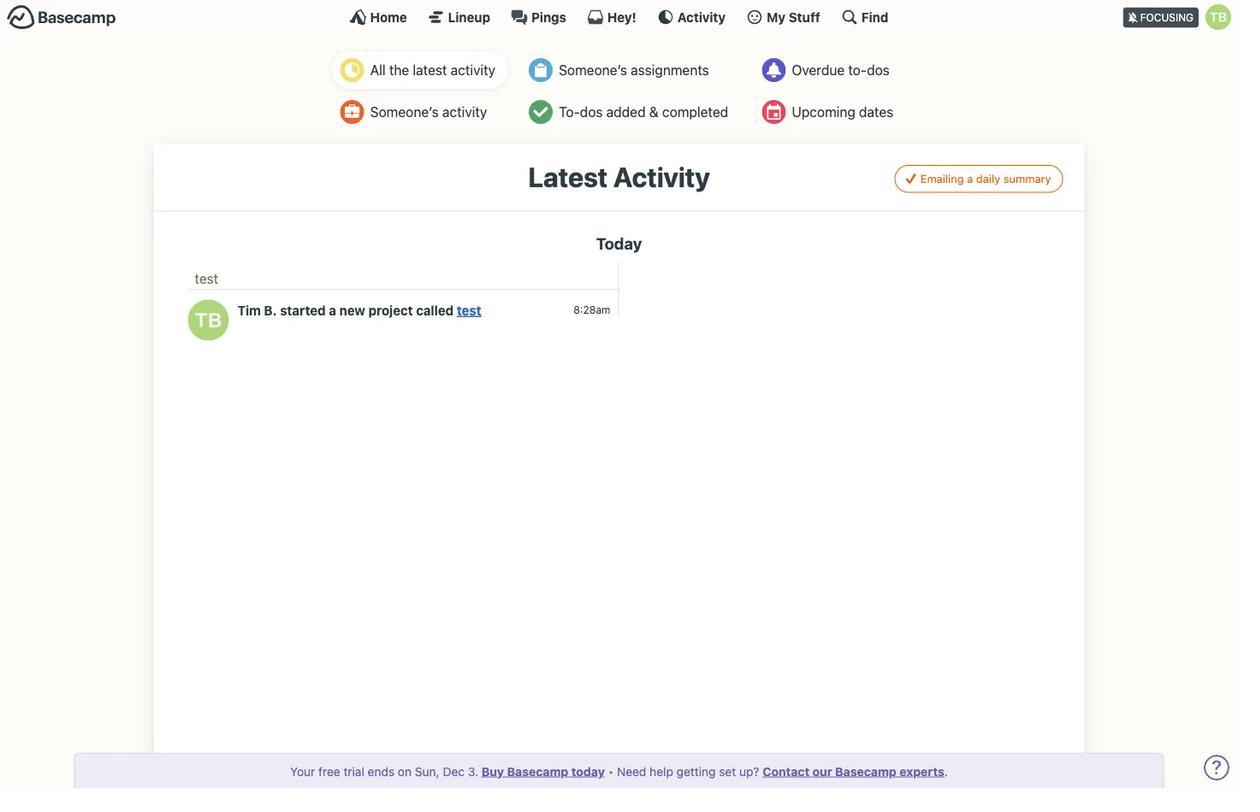 Task type: describe. For each thing, give the bounding box(es) containing it.
upcoming dates
[[792, 104, 894, 120]]

lineup
[[448, 9, 490, 24]]

buy
[[482, 765, 504, 779]]

find
[[862, 9, 889, 24]]

hey! button
[[587, 9, 637, 26]]

your free trial ends on sun, dec  3. buy basecamp today • need help getting set up? contact our basecamp experts .
[[290, 765, 948, 779]]

tim burton image for focusing
[[1206, 4, 1231, 30]]

someone's for someone's assignments
[[559, 62, 627, 78]]

summary
[[1004, 172, 1051, 185]]

our
[[813, 765, 832, 779]]

find button
[[841, 9, 889, 26]]

help
[[650, 765, 673, 779]]

someone's for someone's activity
[[370, 104, 439, 120]]

getting
[[677, 765, 716, 779]]

dates
[[859, 104, 894, 120]]

on
[[398, 765, 412, 779]]

overdue to-dos link
[[753, 51, 906, 89]]

today
[[596, 234, 642, 253]]

need
[[617, 765, 646, 779]]

overdue
[[792, 62, 845, 78]]

to-dos added & completed link
[[520, 93, 741, 131]]

3.
[[468, 765, 478, 779]]

0 vertical spatial test link
[[195, 271, 218, 287]]

0 horizontal spatial a
[[329, 303, 336, 318]]

someone's activity link
[[332, 93, 508, 131]]

0 vertical spatial dos
[[867, 62, 890, 78]]

trial
[[344, 765, 364, 779]]

up?
[[739, 765, 759, 779]]

activity link
[[657, 9, 726, 26]]

all
[[370, 62, 386, 78]]

started
[[280, 303, 326, 318]]

home link
[[350, 9, 407, 26]]

your
[[290, 765, 315, 779]]

contact our basecamp experts link
[[763, 765, 945, 779]]

latest
[[413, 62, 447, 78]]

reports image
[[762, 58, 786, 82]]

buy basecamp today link
[[482, 765, 605, 779]]

sun,
[[415, 765, 440, 779]]

overdue to-dos
[[792, 62, 890, 78]]

to-
[[559, 104, 580, 120]]

assignments
[[631, 62, 709, 78]]

tim b. started a new project called test
[[237, 303, 482, 318]]

.
[[945, 765, 948, 779]]

upcoming dates link
[[753, 93, 906, 131]]

set
[[719, 765, 736, 779]]

new
[[339, 303, 365, 318]]

to-
[[848, 62, 867, 78]]

tim
[[237, 303, 261, 318]]

emailing a daily summary button
[[895, 165, 1063, 193]]

contact
[[763, 765, 810, 779]]

someone's activity
[[370, 104, 487, 120]]

daily
[[976, 172, 1001, 185]]

tim burton image for 8:28am
[[188, 300, 229, 341]]

to-dos added & completed
[[559, 104, 728, 120]]

0 vertical spatial activity
[[451, 62, 495, 78]]

called
[[416, 303, 454, 318]]

project
[[368, 303, 413, 318]]

•
[[608, 765, 614, 779]]

experts
[[900, 765, 945, 779]]



Task type: vqa. For each thing, say whether or not it's contained in the screenshot.
up?
yes



Task type: locate. For each thing, give the bounding box(es) containing it.
1 horizontal spatial someone's
[[559, 62, 627, 78]]

tim burton image inside focusing dropdown button
[[1206, 4, 1231, 30]]

someone's assignments link
[[520, 51, 741, 89]]

today
[[571, 765, 605, 779]]

1 vertical spatial a
[[329, 303, 336, 318]]

0 horizontal spatial someone's
[[370, 104, 439, 120]]

activity up assignments
[[678, 9, 726, 24]]

focusing
[[1141, 12, 1194, 24]]

0 horizontal spatial test
[[195, 271, 218, 287]]

my stuff
[[767, 9, 821, 24]]

my
[[767, 9, 786, 24]]

1 basecamp from the left
[[507, 765, 569, 779]]

tim burton image left tim
[[188, 300, 229, 341]]

activity
[[678, 9, 726, 24], [613, 161, 710, 193]]

basecamp right buy
[[507, 765, 569, 779]]

activity right latest
[[451, 62, 495, 78]]

someone's assignments
[[559, 62, 709, 78]]

emailing a daily summary
[[921, 172, 1051, 185]]

0 vertical spatial someone's
[[559, 62, 627, 78]]

someone's
[[559, 62, 627, 78], [370, 104, 439, 120]]

0 vertical spatial test
[[195, 271, 218, 287]]

1 horizontal spatial dos
[[867, 62, 890, 78]]

someone's inside someone's assignments link
[[559, 62, 627, 78]]

tim burton image
[[1206, 4, 1231, 30], [188, 300, 229, 341]]

assignment image
[[529, 58, 553, 82]]

1 horizontal spatial test link
[[457, 303, 482, 318]]

0 horizontal spatial dos
[[580, 104, 603, 120]]

activity
[[451, 62, 495, 78], [442, 104, 487, 120]]

2 basecamp from the left
[[835, 765, 897, 779]]

free
[[318, 765, 340, 779]]

0 vertical spatial tim burton image
[[1206, 4, 1231, 30]]

8:28am
[[574, 304, 611, 316]]

1 vertical spatial test link
[[457, 303, 482, 318]]

pings button
[[511, 9, 566, 26]]

a left 'daily'
[[967, 172, 973, 185]]

1 horizontal spatial test
[[457, 303, 482, 318]]

upcoming
[[792, 104, 856, 120]]

activity inside main element
[[678, 9, 726, 24]]

1 vertical spatial dos
[[580, 104, 603, 120]]

completed
[[662, 104, 728, 120]]

basecamp
[[507, 765, 569, 779], [835, 765, 897, 779]]

1 vertical spatial tim burton image
[[188, 300, 229, 341]]

a inside 'emailing a daily summary' button
[[967, 172, 973, 185]]

0 horizontal spatial basecamp
[[507, 765, 569, 779]]

activity down &
[[613, 161, 710, 193]]

main element
[[0, 0, 1238, 33]]

latest
[[528, 161, 608, 193]]

tim burton image right focusing
[[1206, 4, 1231, 30]]

1 vertical spatial activity
[[442, 104, 487, 120]]

&
[[649, 104, 659, 120]]

1 vertical spatial someone's
[[370, 104, 439, 120]]

lineup link
[[428, 9, 490, 26]]

ends
[[368, 765, 395, 779]]

all the latest activity link
[[332, 51, 508, 89]]

1 vertical spatial test
[[457, 303, 482, 318]]

hey!
[[608, 9, 637, 24]]

emailing
[[921, 172, 964, 185]]

1 horizontal spatial tim burton image
[[1206, 4, 1231, 30]]

0 vertical spatial activity
[[678, 9, 726, 24]]

the
[[389, 62, 409, 78]]

todo image
[[529, 100, 553, 124]]

1 horizontal spatial basecamp
[[835, 765, 897, 779]]

dos
[[867, 62, 890, 78], [580, 104, 603, 120]]

someone's down the
[[370, 104, 439, 120]]

1 vertical spatial activity
[[613, 161, 710, 193]]

dos up dates
[[867, 62, 890, 78]]

test
[[195, 271, 218, 287], [457, 303, 482, 318]]

person report image
[[340, 100, 364, 124]]

home
[[370, 9, 407, 24]]

switch accounts image
[[7, 4, 116, 31]]

1 horizontal spatial a
[[967, 172, 973, 185]]

pings
[[532, 9, 566, 24]]

0 horizontal spatial tim burton image
[[188, 300, 229, 341]]

activity report image
[[340, 58, 364, 82]]

8:28am element
[[574, 304, 611, 316]]

basecamp right our
[[835, 765, 897, 779]]

dos left added
[[580, 104, 603, 120]]

all the latest activity
[[370, 62, 495, 78]]

a left new
[[329, 303, 336, 318]]

someone's inside someone's activity link
[[370, 104, 439, 120]]

stuff
[[789, 9, 821, 24]]

added
[[606, 104, 646, 120]]

0 vertical spatial a
[[967, 172, 973, 185]]

schedule image
[[762, 100, 786, 124]]

b.
[[264, 303, 277, 318]]

dec
[[443, 765, 465, 779]]

activity down all the latest activity
[[442, 104, 487, 120]]

0 horizontal spatial test link
[[195, 271, 218, 287]]

focusing button
[[1123, 0, 1238, 33]]

my stuff button
[[746, 9, 821, 26]]

a
[[967, 172, 973, 185], [329, 303, 336, 318]]

someone's up to-
[[559, 62, 627, 78]]

test link
[[195, 271, 218, 287], [457, 303, 482, 318]]

latest activity
[[528, 161, 710, 193]]



